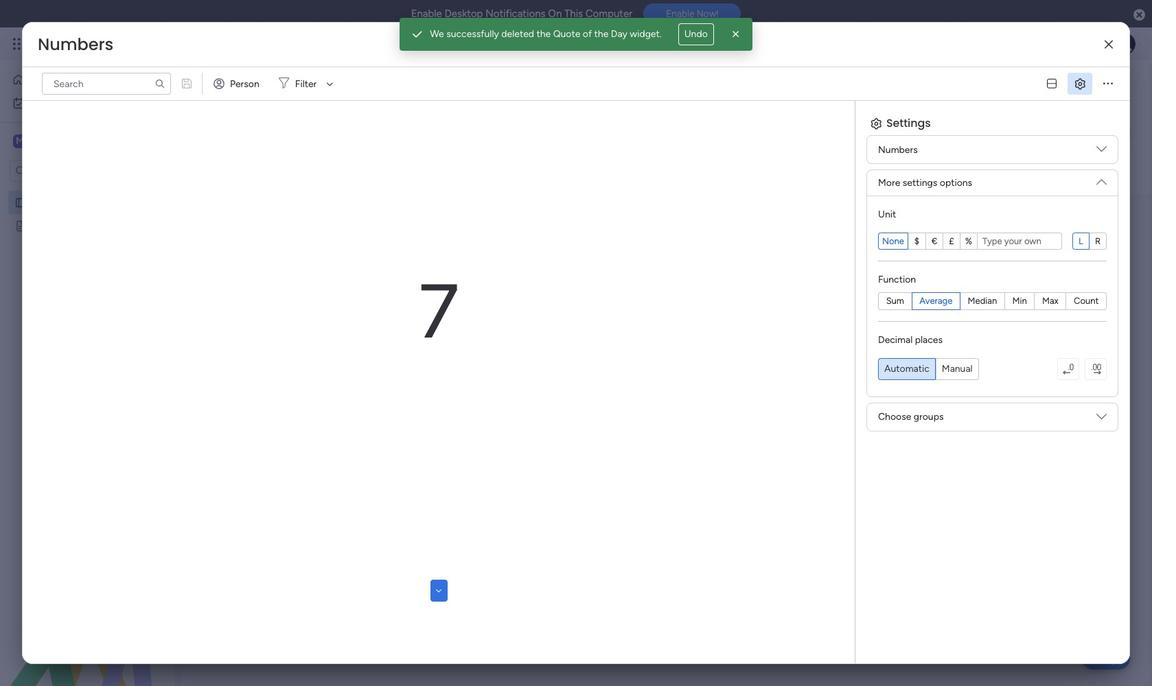 Task type: describe. For each thing, give the bounding box(es) containing it.
day
[[611, 28, 628, 40]]

settings
[[887, 115, 931, 131]]

£
[[949, 236, 954, 246]]

see more button
[[208, 102, 669, 118]]

manual
[[942, 363, 973, 375]]

quote
[[553, 28, 581, 40]]

person
[[230, 78, 259, 90]]

settings
[[903, 177, 938, 189]]

lottie animation image
[[0, 548, 175, 687]]

l
[[1079, 236, 1084, 246]]

list box containing my first board
[[0, 188, 175, 423]]

meeting notes
[[32, 220, 97, 231]]

now!
[[697, 8, 719, 19]]

computer
[[586, 8, 633, 20]]

decimal
[[878, 334, 913, 346]]

group containing automatic
[[878, 358, 979, 380]]

my work option
[[8, 92, 167, 114]]

groups
[[914, 411, 944, 423]]

undo button
[[678, 23, 714, 45]]

work for my
[[47, 97, 68, 109]]

1 horizontal spatial board
[[291, 71, 356, 102]]

decimal places
[[878, 334, 943, 346]]

workspace selection element
[[13, 133, 115, 151]]

home option
[[8, 69, 167, 91]]

workspace image
[[13, 134, 27, 149]]

count
[[1074, 296, 1099, 306]]

Search in workspace field
[[29, 163, 115, 179]]

filter button
[[273, 73, 338, 95]]

home link
[[8, 69, 167, 91]]

1 the from the left
[[537, 28, 551, 40]]

notes
[[70, 220, 97, 231]]

0 horizontal spatial numbers
[[38, 33, 113, 56]]

more inside button
[[645, 103, 667, 115]]

more settings options
[[878, 177, 973, 189]]

my inside list box
[[32, 196, 45, 208]]

enable now!
[[666, 8, 719, 19]]

min
[[1013, 296, 1027, 306]]

see more link
[[625, 102, 669, 116]]

automate
[[1049, 128, 1092, 140]]

deleted
[[502, 28, 534, 40]]

2 the from the left
[[594, 28, 609, 40]]

undo
[[685, 28, 708, 40]]

lottie animation element
[[0, 548, 175, 687]]

max
[[1043, 296, 1059, 306]]

collapse board header image
[[1117, 129, 1128, 140]]

meeting
[[32, 220, 68, 231]]

select product image
[[12, 37, 26, 51]]

enable for enable desktop notifications on this computer
[[411, 8, 442, 20]]

Filter dashboard by text search field
[[42, 73, 171, 95]]

invite / 1
[[1062, 80, 1098, 92]]

person button
[[208, 73, 268, 95]]

Type your own field
[[981, 236, 1058, 247]]

successfully
[[447, 28, 499, 40]]

%
[[966, 236, 973, 246]]

monday
[[61, 36, 108, 52]]

invite / 1 button
[[1036, 76, 1104, 98]]

my inside option
[[32, 97, 45, 109]]

median
[[968, 296, 997, 306]]

management
[[139, 36, 213, 52]]

of
[[583, 28, 592, 40]]

we successfully deleted the quote of the day widget.
[[430, 28, 662, 40]]

function
[[878, 274, 916, 286]]

notifications
[[486, 8, 546, 20]]

alert containing we successfully deleted the quote of the day widget.
[[400, 18, 753, 51]]

v2 split view image
[[1047, 79, 1057, 89]]

r
[[1095, 236, 1101, 246]]

0 horizontal spatial board
[[67, 196, 92, 208]]

my work link
[[8, 92, 167, 114]]

close image
[[729, 27, 743, 41]]



Task type: vqa. For each thing, say whether or not it's contained in the screenshot.
the bottom days
no



Task type: locate. For each thing, give the bounding box(es) containing it.
1 public board image from the top
[[14, 196, 27, 209]]

list box
[[0, 188, 175, 423]]

0 horizontal spatial enable
[[411, 8, 442, 20]]

public board image left meeting
[[14, 219, 27, 232]]

1 horizontal spatial numbers
[[878, 144, 918, 156]]

enable up we
[[411, 8, 442, 20]]

0 horizontal spatial the
[[537, 28, 551, 40]]

0 vertical spatial board
[[291, 71, 356, 102]]

m
[[16, 135, 24, 147]]

options
[[940, 177, 973, 189]]

2 dapulse dropdown down arrow image from the top
[[1097, 172, 1107, 187]]

0 horizontal spatial work
[[47, 97, 68, 109]]

€
[[932, 236, 938, 246]]

/
[[1088, 80, 1092, 92]]

work inside option
[[47, 97, 68, 109]]

enable for enable now!
[[666, 8, 695, 19]]

dapulse close image
[[1134, 8, 1146, 22]]

main workspace
[[32, 135, 113, 148]]

numbers down settings
[[878, 144, 918, 156]]

alert
[[400, 18, 753, 51]]

we
[[430, 28, 444, 40]]

dapulse dropdown down arrow image for numbers
[[1097, 144, 1107, 160]]

dapulse dropdown down arrow image
[[1097, 412, 1107, 427]]

1 horizontal spatial more
[[878, 177, 901, 189]]

work right monday
[[111, 36, 136, 52]]

average
[[920, 296, 953, 306]]

automate button
[[1024, 124, 1098, 146]]

$
[[915, 236, 920, 246]]

group
[[878, 358, 979, 380]]

angle down image
[[436, 586, 442, 596]]

1 vertical spatial board
[[67, 196, 92, 208]]

widget.
[[630, 28, 662, 40]]

unit
[[878, 209, 896, 220]]

the
[[537, 28, 551, 40], [594, 28, 609, 40]]

work
[[111, 36, 136, 52], [47, 97, 68, 109]]

1 vertical spatial my first board
[[32, 196, 92, 208]]

my first board
[[209, 71, 356, 102], [32, 196, 92, 208]]

my
[[209, 71, 240, 102], [32, 97, 45, 109], [32, 196, 45, 208]]

0 vertical spatial numbers
[[38, 33, 113, 56]]

sum
[[886, 296, 904, 306]]

1 horizontal spatial the
[[594, 28, 609, 40]]

1 vertical spatial dapulse dropdown down arrow image
[[1097, 172, 1107, 187]]

kendall parks image
[[1114, 33, 1136, 55]]

0 vertical spatial first
[[246, 71, 285, 102]]

enable
[[411, 8, 442, 20], [666, 8, 695, 19]]

0 vertical spatial work
[[111, 36, 136, 52]]

the right the "of"
[[594, 28, 609, 40]]

public board image for my first board
[[14, 196, 27, 209]]

automatic button
[[878, 358, 936, 380]]

first inside list box
[[48, 196, 65, 208]]

workspace
[[58, 135, 113, 148]]

numbers up the "home" 'option'
[[38, 33, 113, 56]]

dapulse x slim image
[[1105, 39, 1113, 50]]

dapulse dropdown down arrow image down 1 at top
[[1097, 144, 1107, 160]]

none
[[883, 236, 904, 247]]

0 vertical spatial my first board
[[209, 71, 356, 102]]

public board image down workspace image at the top left of page
[[14, 196, 27, 209]]

more
[[645, 103, 667, 115], [878, 177, 901, 189]]

filter
[[295, 78, 317, 90]]

my first board inside list box
[[32, 196, 92, 208]]

my work
[[32, 97, 68, 109]]

1 vertical spatial work
[[47, 97, 68, 109]]

integrate button
[[886, 120, 1019, 149]]

work down home
[[47, 97, 68, 109]]

help
[[1094, 652, 1119, 666]]

1 vertical spatial more
[[878, 177, 901, 189]]

dapulse dropdown down arrow image down automate button
[[1097, 172, 1107, 187]]

0 horizontal spatial more
[[645, 103, 667, 115]]

enable up undo
[[666, 8, 695, 19]]

help button
[[1083, 648, 1130, 670]]

choose groups
[[878, 411, 944, 423]]

0 vertical spatial dapulse dropdown down arrow image
[[1097, 144, 1107, 160]]

None search field
[[42, 73, 171, 95]]

see more
[[626, 103, 667, 115]]

enable now! button
[[644, 4, 741, 24]]

1 vertical spatial numbers
[[878, 144, 918, 156]]

more right see
[[645, 103, 667, 115]]

first
[[246, 71, 285, 102], [48, 196, 65, 208]]

2 public board image from the top
[[14, 219, 27, 232]]

enable inside button
[[666, 8, 695, 19]]

invite
[[1062, 80, 1086, 92]]

on
[[548, 8, 562, 20]]

dapulse dropdown down arrow image
[[1097, 144, 1107, 160], [1097, 172, 1107, 187]]

dapulse dropdown down arrow image for more settings options
[[1097, 172, 1107, 187]]

manual button
[[936, 358, 979, 380]]

0 vertical spatial more
[[645, 103, 667, 115]]

home
[[30, 73, 56, 85]]

integrate
[[909, 128, 949, 140]]

public board image for meeting notes
[[14, 219, 27, 232]]

monday work management
[[61, 36, 213, 52]]

board
[[291, 71, 356, 102], [67, 196, 92, 208]]

0 horizontal spatial my first board
[[32, 196, 92, 208]]

main content
[[182, 59, 1152, 687]]

1 dapulse dropdown down arrow image from the top
[[1097, 144, 1107, 160]]

1 vertical spatial first
[[48, 196, 65, 208]]

the left quote
[[537, 28, 551, 40]]

this
[[565, 8, 583, 20]]

7
[[419, 266, 459, 357]]

choose
[[878, 411, 912, 423]]

1 horizontal spatial first
[[246, 71, 285, 102]]

work for monday
[[111, 36, 136, 52]]

search image
[[155, 78, 166, 89]]

see
[[626, 103, 643, 115]]

public board image
[[14, 196, 27, 209], [14, 219, 27, 232]]

desktop
[[445, 8, 483, 20]]

more left settings
[[878, 177, 901, 189]]

places
[[915, 334, 943, 346]]

My first board field
[[205, 71, 360, 102]]

numbers
[[38, 33, 113, 56], [878, 144, 918, 156]]

1 horizontal spatial enable
[[666, 8, 695, 19]]

1 horizontal spatial my first board
[[209, 71, 356, 102]]

arrow down image
[[322, 76, 338, 92]]

1 vertical spatial public board image
[[14, 219, 27, 232]]

Numbers field
[[34, 33, 117, 56]]

my right search image
[[209, 71, 240, 102]]

first up meeting
[[48, 196, 65, 208]]

first left filter at left
[[246, 71, 285, 102]]

more dots image
[[1104, 79, 1113, 89]]

0 horizontal spatial first
[[48, 196, 65, 208]]

option
[[0, 190, 175, 193]]

0 vertical spatial public board image
[[14, 196, 27, 209]]

automatic
[[885, 363, 930, 375]]

1
[[1094, 80, 1098, 92]]

my down home
[[32, 97, 45, 109]]

1 horizontal spatial work
[[111, 36, 136, 52]]

my up meeting
[[32, 196, 45, 208]]

enable desktop notifications on this computer
[[411, 8, 633, 20]]

main
[[32, 135, 56, 148]]



